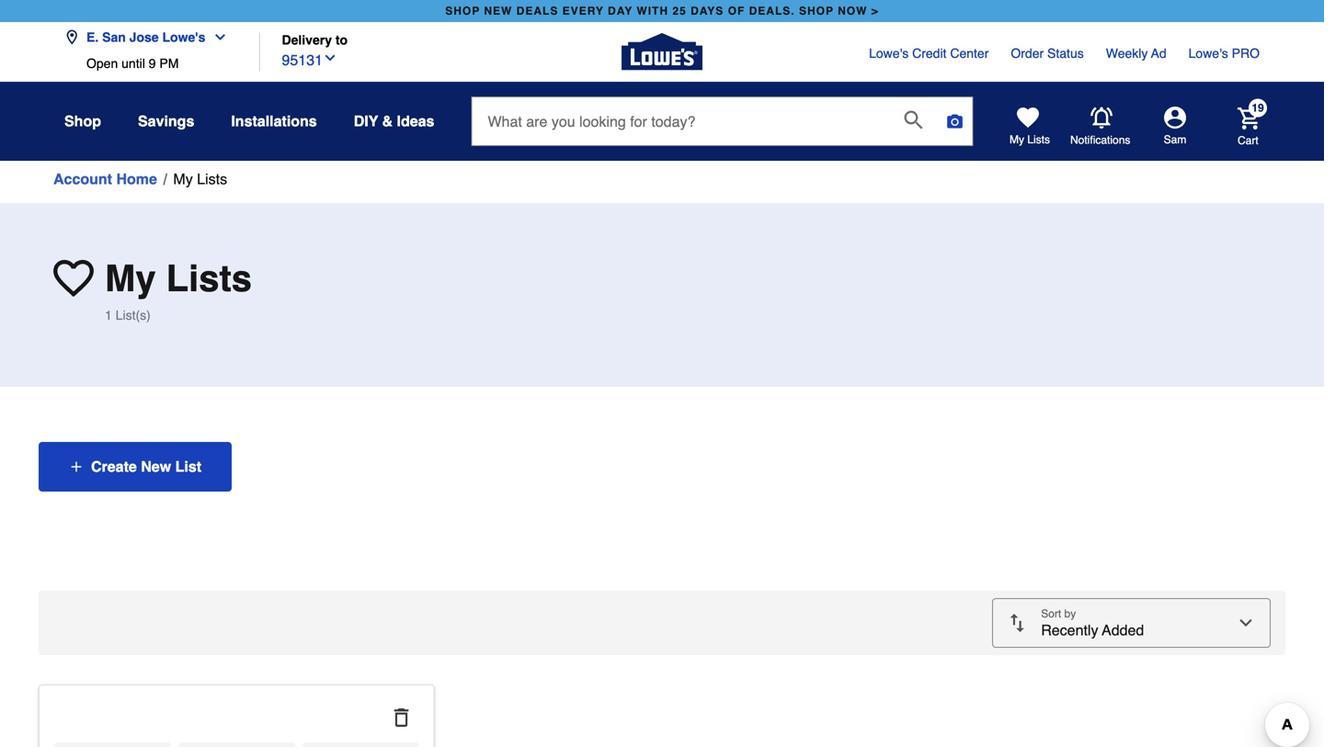 Task type: describe. For each thing, give the bounding box(es) containing it.
search image
[[905, 111, 923, 129]]

9
[[149, 56, 156, 71]]

lowe's home improvement lists image
[[1018, 107, 1040, 129]]

diy
[[354, 113, 378, 130]]

san
[[102, 30, 126, 45]]

lowe's inside e. san jose lowe's button
[[162, 30, 206, 45]]

weekly ad
[[1107, 46, 1167, 61]]

trash image
[[393, 709, 411, 728]]

new
[[484, 5, 513, 17]]

2 horizontal spatial my
[[1010, 133, 1025, 146]]

1 shop from the left
[[445, 5, 480, 17]]

my inside my lists 1 list(s)
[[105, 258, 156, 300]]

1 vertical spatial my lists link
[[173, 168, 227, 190]]

open
[[86, 56, 118, 71]]

of
[[728, 5, 746, 17]]

0 vertical spatial my lists link
[[1010, 107, 1051, 147]]

my lists main content
[[0, 161, 1325, 748]]

create
[[91, 459, 137, 476]]

lowe's for lowe's pro
[[1189, 46, 1229, 61]]

lowe's for lowe's credit center
[[869, 46, 909, 61]]

lowe's home improvement logo image
[[622, 12, 703, 92]]

lists inside my lists 1 list(s)
[[166, 258, 252, 300]]

new
[[141, 459, 171, 476]]

e.
[[86, 30, 99, 45]]

delivery
[[282, 33, 332, 47]]

sam
[[1164, 133, 1187, 146]]

shop new deals every day with 25 days of deals. shop now > link
[[442, 0, 883, 22]]

chevron down image inside 95131 "button"
[[323, 51, 338, 65]]

order status
[[1011, 46, 1084, 61]]

jose
[[129, 30, 159, 45]]

my lists inside main content
[[173, 171, 227, 188]]

account
[[53, 171, 112, 188]]

25
[[673, 5, 687, 17]]

lowe's home improvement cart image
[[1238, 107, 1260, 129]]

savings
[[138, 113, 194, 130]]

shop
[[64, 113, 101, 130]]

deals
[[517, 5, 559, 17]]

2 shop from the left
[[799, 5, 834, 17]]

notifications
[[1071, 134, 1131, 147]]

diy & ideas button
[[354, 105, 435, 138]]

every
[[563, 5, 604, 17]]

e. san jose lowe's button
[[64, 19, 235, 56]]

1 horizontal spatial my
[[173, 171, 193, 188]]

deals.
[[749, 5, 796, 17]]

lowe's pro
[[1189, 46, 1260, 61]]

0 vertical spatial lists
[[1028, 133, 1051, 146]]

lowe's pro link
[[1189, 44, 1260, 63]]

installations
[[231, 113, 317, 130]]

center
[[951, 46, 989, 61]]

my lists 1 list(s)
[[105, 258, 252, 323]]



Task type: locate. For each thing, give the bounding box(es) containing it.
weekly
[[1107, 46, 1149, 61]]

0 horizontal spatial chevron down image
[[206, 30, 228, 45]]

days
[[691, 5, 724, 17]]

shop new deals every day with 25 days of deals. shop now >
[[445, 5, 879, 17]]

camera image
[[946, 112, 965, 131]]

chevron down image
[[206, 30, 228, 45], [323, 51, 338, 65]]

0 horizontal spatial lowe's
[[162, 30, 206, 45]]

plus image
[[69, 460, 84, 475]]

order
[[1011, 46, 1044, 61]]

2 vertical spatial my
[[105, 258, 156, 300]]

my right home
[[173, 171, 193, 188]]

1 vertical spatial lists
[[197, 171, 227, 188]]

shop button
[[64, 105, 101, 138]]

&
[[382, 113, 393, 130]]

lowe's left credit
[[869, 46, 909, 61]]

weekly ad link
[[1107, 44, 1167, 63]]

Search Query text field
[[472, 98, 890, 145]]

create new list
[[91, 459, 202, 476]]

ad
[[1152, 46, 1167, 61]]

home
[[116, 171, 157, 188]]

delivery to
[[282, 33, 348, 47]]

lowe's inside lowe's credit center link
[[869, 46, 909, 61]]

1 horizontal spatial my lists link
[[1010, 107, 1051, 147]]

list(s)
[[116, 308, 151, 323]]

e. san jose lowe's
[[86, 30, 206, 45]]

shop left new
[[445, 5, 480, 17]]

shop
[[445, 5, 480, 17], [799, 5, 834, 17]]

status
[[1048, 46, 1084, 61]]

1 horizontal spatial lowe's
[[869, 46, 909, 61]]

lowe's inside 'lowe's pro' link
[[1189, 46, 1229, 61]]

installations button
[[231, 105, 317, 138]]

diy & ideas
[[354, 113, 435, 130]]

savings button
[[138, 105, 194, 138]]

to
[[336, 33, 348, 47]]

pro
[[1233, 46, 1260, 61]]

0 horizontal spatial shop
[[445, 5, 480, 17]]

day
[[608, 5, 633, 17]]

lowe's credit center
[[869, 46, 989, 61]]

until
[[122, 56, 145, 71]]

1 horizontal spatial shop
[[799, 5, 834, 17]]

1 horizontal spatial my lists
[[1010, 133, 1051, 146]]

0 vertical spatial chevron down image
[[206, 30, 228, 45]]

my lists link right home
[[173, 168, 227, 190]]

0 horizontal spatial my lists link
[[173, 168, 227, 190]]

my lists
[[1010, 133, 1051, 146], [173, 171, 227, 188]]

now
[[838, 5, 868, 17]]

19
[[1252, 102, 1265, 114]]

create new list button
[[39, 443, 232, 492]]

95131 button
[[282, 47, 338, 71]]

0 vertical spatial my lists
[[1010, 133, 1051, 146]]

chevron down image down to on the left of page
[[323, 51, 338, 65]]

>
[[872, 5, 879, 17]]

None search field
[[471, 97, 974, 163]]

account home link
[[53, 168, 157, 190]]

lowe's left pro
[[1189, 46, 1229, 61]]

chevron down image right jose
[[206, 30, 228, 45]]

order status link
[[1011, 44, 1084, 63]]

ideas
[[397, 113, 435, 130]]

0 horizontal spatial my lists
[[173, 171, 227, 188]]

0 horizontal spatial my
[[105, 258, 156, 300]]

lowe's credit center link
[[869, 44, 989, 63]]

my lists right home
[[173, 171, 227, 188]]

95131
[[282, 52, 323, 69]]

my lists link
[[1010, 107, 1051, 147], [173, 168, 227, 190]]

location image
[[64, 30, 79, 45]]

2 vertical spatial lists
[[166, 258, 252, 300]]

1 horizontal spatial chevron down image
[[323, 51, 338, 65]]

credit
[[913, 46, 947, 61]]

with
[[637, 5, 669, 17]]

list
[[175, 459, 202, 476]]

my
[[1010, 133, 1025, 146], [173, 171, 193, 188], [105, 258, 156, 300]]

1
[[105, 308, 112, 323]]

pm
[[160, 56, 179, 71]]

1 vertical spatial my lists
[[173, 171, 227, 188]]

2 horizontal spatial lowe's
[[1189, 46, 1229, 61]]

1 vertical spatial chevron down image
[[323, 51, 338, 65]]

0 vertical spatial my
[[1010, 133, 1025, 146]]

lowe's home improvement notification center image
[[1091, 107, 1113, 129]]

my down lowe's home improvement lists icon
[[1010, 133, 1025, 146]]

my lists down lowe's home improvement lists icon
[[1010, 133, 1051, 146]]

cart
[[1238, 134, 1259, 147]]

lists
[[1028, 133, 1051, 146], [197, 171, 227, 188], [166, 258, 252, 300]]

sam button
[[1132, 107, 1220, 147]]

lowe's up "pm" at the top
[[162, 30, 206, 45]]

account home
[[53, 171, 157, 188]]

my up list(s)
[[105, 258, 156, 300]]

my lists link left notifications
[[1010, 107, 1051, 147]]

lowe's
[[162, 30, 206, 45], [869, 46, 909, 61], [1189, 46, 1229, 61]]

shop left now
[[799, 5, 834, 17]]

1 vertical spatial my
[[173, 171, 193, 188]]

open until 9 pm
[[86, 56, 179, 71]]



Task type: vqa. For each thing, say whether or not it's contained in the screenshot.
the Delivery
yes



